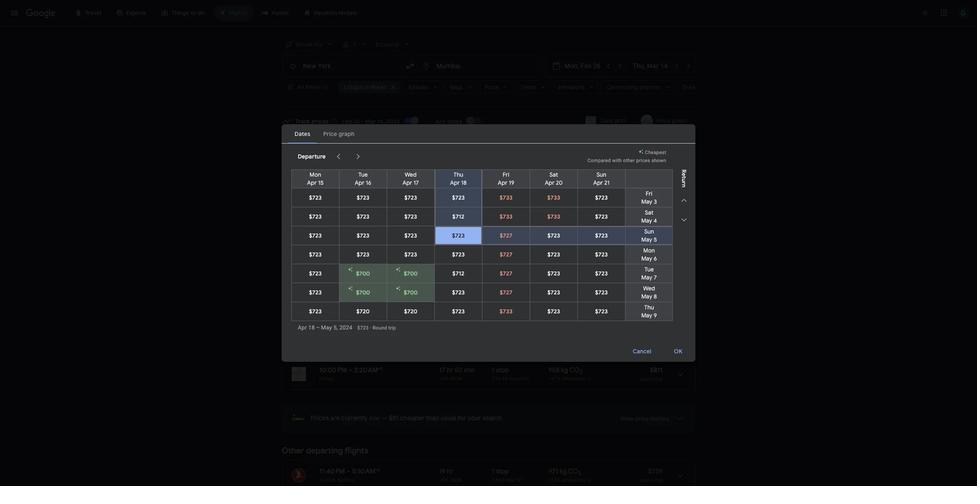 Task type: locate. For each thing, give the bounding box(es) containing it.
Arrival time: 2:20 AM on  Wednesday, February 28. text field
[[354, 367, 383, 375]]

bom
[[453, 183, 464, 189], [453, 214, 464, 219], [453, 244, 464, 250], [451, 377, 462, 382], [451, 478, 462, 484]]

min inside 1 stop 3 hr 5 min ist
[[506, 478, 515, 484]]

1 inside 1 stop 2 hr 10 min ist
[[492, 234, 494, 242]]

bom inside 17 hr 5 min ewr – bom
[[453, 183, 464, 189]]

ist
[[519, 244, 526, 250], [516, 478, 523, 484]]

stop for 19 hr
[[496, 468, 509, 476]]

1 stop flight. element
[[492, 174, 509, 183], [492, 204, 509, 213], [492, 234, 509, 244], [492, 367, 509, 376], [492, 468, 509, 478]]

feb inside find the best price region
[[342, 118, 352, 125]]

ewr inside 18 hr 20 min ewr – bom
[[439, 244, 450, 250]]

1 vertical spatial 2024
[[339, 325, 352, 331]]

ewr
[[439, 183, 450, 189], [439, 214, 450, 219], [439, 244, 450, 250]]

1 stop flight. element for 19 hr
[[492, 468, 509, 478]]

1 turkish from the top
[[319, 244, 336, 250]]

apply.
[[576, 153, 589, 159]]

17 inside 17 hr 5 min ewr – bom
[[439, 174, 445, 182]]

18 up 35
[[461, 179, 467, 187]]

low
[[369, 415, 380, 423]]

emissions down 958 kg co 2
[[562, 377, 585, 382]]

main content
[[282, 114, 696, 487]]

3 down total duration 19 hr. element on the bottom of the page
[[492, 478, 495, 484]]

international up overnight
[[415, 300, 451, 308]]

scroll up image
[[679, 196, 689, 206]]

2 739 us dollars text field from the top
[[648, 468, 663, 476]]

0 vertical spatial ewr
[[439, 183, 450, 189]]

2 vertical spatial jfk
[[439, 478, 448, 484]]

6:50 pm
[[319, 174, 343, 182]]

1 stop flight. element for 17 hr 50 min
[[492, 367, 509, 376]]

1 vertical spatial 18
[[439, 234, 446, 242]]

ist down 'muc'
[[519, 244, 526, 250]]

1 horizontal spatial 16
[[439, 204, 446, 212]]

stop
[[496, 174, 509, 182], [496, 204, 509, 212], [496, 234, 509, 242], [496, 367, 509, 375], [496, 468, 509, 476]]

departing
[[300, 141, 337, 151], [306, 447, 343, 457]]

1 horizontal spatial sun
[[644, 228, 654, 236]]

kg right 864
[[561, 174, 568, 182]]

10
[[502, 244, 508, 250], [377, 314, 383, 320]]

co inside the 852 kg co 2
[[569, 234, 579, 242]]

$720 down kennedy
[[404, 308, 418, 316]]

mon up 6
[[643, 247, 655, 255]]

co up the +11% emissions
[[570, 367, 580, 375]]

hr inside 1 stop 2 hr 10 min ist
[[496, 244, 501, 250]]

n
[[681, 185, 688, 188]]

kg for 1,276
[[544, 268, 552, 276]]

avg emissions down the 852 kg co 2
[[549, 244, 582, 250]]

co inside 958 kg co 2
[[570, 367, 580, 375]]

0 vertical spatial 5:10 am
[[353, 234, 376, 242]]

1 horizontal spatial 18
[[461, 179, 467, 187]]

17 left 17 hr 5 min ewr – bom
[[414, 179, 419, 187]]

swap origin and destination. image
[[405, 61, 415, 71]]

$723 button
[[292, 189, 339, 207], [339, 189, 387, 207], [387, 189, 434, 207], [436, 189, 481, 207], [578, 189, 625, 207], [292, 208, 339, 226], [339, 208, 387, 226], [387, 208, 434, 226], [578, 208, 625, 226], [292, 227, 339, 245], [339, 227, 387, 245], [387, 227, 434, 245], [436, 228, 481, 245], [530, 228, 578, 245], [578, 228, 625, 245], [292, 246, 339, 264], [339, 246, 387, 264], [387, 246, 434, 264], [435, 246, 482, 264], [530, 246, 578, 264], [578, 246, 625, 264], [292, 265, 339, 283], [530, 265, 578, 283], [578, 265, 625, 283], [292, 284, 339, 302], [435, 284, 482, 302], [530, 284, 578, 302], [578, 284, 625, 302], [292, 303, 339, 321], [435, 303, 482, 321], [530, 303, 578, 321], [578, 303, 625, 321]]

round for 852
[[641, 245, 654, 250]]

2 avg emissions from the top
[[549, 244, 582, 250]]

emissions right 21%
[[561, 214, 584, 220]]

airlines down leaves newark liberty international airport at 12:20 am on monday, february 26 and arrives at chhatrapati shivaji maharaj international airport at 5:10 am on tuesday, february 27. element
[[337, 244, 354, 250]]

stop up layover (1 of 1) is a 2 hr 10 min layover at istanbul airport in i̇stanbul. 'element'
[[496, 234, 509, 242]]

5:10 am right departure time: 11:40 pm. text field
[[352, 468, 376, 476]]

sun apr 21
[[593, 171, 610, 187]]

2024 for apr 18 – may 5, 2024
[[339, 325, 352, 331]]

tue inside tue apr 16
[[358, 171, 368, 179]]

apr inside fri apr 19
[[498, 179, 508, 187]]

17 hr 5 min ewr – bom
[[439, 174, 471, 189]]

0 vertical spatial feb
[[342, 118, 352, 125]]

1 horizontal spatial airport
[[486, 326, 507, 334]]

device
[[645, 320, 659, 325]]

$712 button down 18 hr 20 min ewr – bom
[[435, 265, 482, 283]]

20 down 16 hr 35 min ewr – bom
[[455, 234, 462, 242]]

3 stop from the top
[[496, 234, 509, 242]]

2 vertical spatial airlines
[[337, 478, 354, 484]]

co inside 1,276 kg co +48% emissions
[[553, 268, 563, 276]]

8:50 pm
[[319, 204, 343, 212]]

emissions down the 852 kg co 2
[[558, 244, 582, 250]]

0 horizontal spatial $720 button
[[339, 303, 387, 321]]

0 vertical spatial $739
[[648, 234, 663, 242]]

0 vertical spatial tue
[[358, 171, 368, 179]]

0 vertical spatial departing
[[300, 141, 337, 151]]

1 vertical spatial mon
[[643, 247, 655, 255]]

2 stop from the top
[[496, 204, 509, 212]]

apr inside sat apr 20
[[545, 179, 555, 187]]

$727 button down layover (1 of 1) is a 1 hr 20 min layover at munich international airport in munich. element
[[483, 228, 530, 245]]

prices
[[312, 118, 328, 125], [636, 158, 650, 164]]

co for 971 kg co 2
[[568, 468, 578, 476]]

kg up the +11% emissions
[[561, 367, 568, 375]]

hr
[[447, 174, 453, 182], [496, 183, 501, 189], [447, 204, 453, 212], [496, 214, 501, 219], [447, 234, 453, 242], [496, 244, 501, 250], [370, 314, 375, 320], [447, 367, 453, 375], [496, 377, 501, 382], [447, 468, 453, 476], [496, 478, 501, 484]]

– down total duration 17 hr 50 min. element on the bottom of the page
[[448, 377, 451, 382]]

ranked
[[282, 153, 298, 159]]

2:20 am
[[354, 367, 378, 375]]

filters
[[305, 84, 321, 91]]

total duration 17 hr 5 min. element
[[439, 174, 492, 183]]

1 vertical spatial airport
[[486, 326, 507, 334]]

trip for 739 us dollars text field corresponding to 971
[[655, 478, 663, 484]]

20 left auh
[[502, 377, 508, 382]]

1 vertical spatial your
[[468, 415, 481, 423]]

5 round from the top
[[641, 377, 654, 383]]

turkish airlines for 11:40 pm
[[319, 478, 354, 484]]

20 up '686'
[[556, 179, 563, 187]]

1 vertical spatial jfk
[[439, 377, 448, 382]]

emissions down 864 kg co
[[558, 184, 582, 189]]

– left the 2:20 am
[[349, 367, 353, 375]]

1 ewr from the top
[[439, 183, 450, 189]]

1 vertical spatial 16
[[439, 204, 446, 212]]

1 $727 from the top
[[500, 232, 513, 240]]

0 horizontal spatial $720
[[356, 308, 370, 316]]

$727 button down layover (1 of 1) is a 2 hr 10 min layover at istanbul airport in i̇stanbul. 'element'
[[483, 265, 530, 283]]

20 inside 1 stop 1 hr 20 min muc
[[502, 214, 508, 219]]

0 vertical spatial 10
[[502, 244, 508, 250]]

airlines down leaves john f. kennedy international airport at 11:40 pm on monday, february 26 and arrives at chhatrapati shivaji maharaj international airport at 5:10 am on wednesday, february 28. element
[[337, 478, 354, 484]]

1 vertical spatial flights
[[345, 447, 368, 457]]

2 $727 button from the top
[[483, 246, 530, 264]]

$712 down 18 hr 20 min ewr – bom
[[452, 270, 465, 278]]

17 for 17 hr 50 min
[[439, 367, 445, 375]]

1 vertical spatial wed
[[643, 285, 655, 293]]

turkish down 12:20 am
[[319, 244, 336, 250]]

1 vertical spatial fri
[[646, 190, 653, 198]]

bom down 50 on the bottom of page
[[451, 377, 462, 382]]

0 vertical spatial 739 us dollars text field
[[648, 234, 663, 242]]

$720 button up shivaji at the left bottom
[[387, 303, 434, 321]]

0 horizontal spatial 18
[[439, 234, 446, 242]]

price right on
[[322, 153, 333, 159]]

bom down total duration 19 hr. element on the bottom of the page
[[451, 478, 462, 484]]

– right '11:40 pm'
[[347, 468, 351, 476]]

1 horizontal spatial feb
[[375, 272, 386, 280]]

1 stop 3 hr 5 min ist
[[492, 468, 523, 484]]

1 vertical spatial airlines
[[337, 244, 354, 250]]

fri up layover (1 of 1) is a 1 hr 5 min layover at zurich airport in zürich. element
[[503, 171, 509, 179]]

10:25 pm + 1
[[350, 173, 381, 182]]

round inside the $811 round trip
[[641, 377, 654, 383]]

sun
[[597, 171, 606, 179], [644, 228, 654, 236]]

ist inside 1 stop 2 hr 10 min ist
[[519, 244, 526, 250]]

feb left 26
[[375, 272, 386, 280]]

1 vertical spatial turkish airlines
[[319, 478, 354, 484]]

0 horizontal spatial tue
[[358, 171, 368, 179]]

leaves newark liberty international airport at 12:20 am on monday, february 26 and arrives at chhatrapati shivaji maharaj international airport at 5:10 am on tuesday, february 27. element
[[319, 234, 380, 242]]

lufthansa
[[319, 214, 342, 219]]

kg inside the 852 kg co 2
[[561, 234, 568, 242]]

scroll right image
[[353, 152, 363, 162]]

co right 864
[[570, 174, 580, 182]]

departing up on
[[300, 141, 337, 151]]

$720 button up the 723 us dollars 'text field'
[[339, 303, 387, 321]]

1 vertical spatial sat
[[645, 209, 653, 217]]

apr inside sun apr 21
[[593, 179, 603, 187]]

united,
[[319, 183, 335, 189]]

Departure time: 8:50 PM. text field
[[319, 204, 343, 212]]

Departure time: 12:20 AM. text field
[[319, 234, 346, 242]]

ranked based on price and convenience
[[282, 153, 373, 159]]

turkish for 12:20 am
[[319, 244, 336, 250]]

1 horizontal spatial 19
[[509, 179, 514, 187]]

1 horizontal spatial your
[[634, 320, 643, 325]]

10 for time:
[[377, 314, 383, 320]]

stop for 17 hr 50 min
[[496, 367, 509, 375]]

0 vertical spatial 18
[[461, 179, 467, 187]]

$739
[[648, 234, 663, 242], [648, 468, 663, 476]]

layover (1 of 1) is a 1 hr 20 min layover at munich international airport in munich. element
[[492, 213, 545, 220]]

international
[[415, 300, 451, 308], [448, 326, 485, 334]]

+48%
[[529, 277, 541, 283]]

4 round from the top
[[641, 278, 654, 284]]

sat down the round trip
[[645, 209, 653, 217]]

stop up layover (1 of 1) is a 3 hr 5 min layover at istanbul airport in i̇stanbul. element
[[496, 468, 509, 476]]

avg emissions for 852
[[549, 244, 582, 250]]

co up "+13% emissions"
[[568, 468, 578, 476]]

$700 button
[[339, 265, 387, 283], [387, 265, 434, 283], [339, 284, 387, 302], [387, 284, 434, 302]]

3 inside 1 stop 3 hr 5 min ist
[[492, 478, 495, 484]]

1 vertical spatial $739 round trip
[[641, 468, 663, 484]]

stop up layover (1 of 1) is a 1 hr 20 min layover at munich international airport in munich. element
[[496, 204, 509, 212]]

$700 right 26
[[404, 270, 418, 278]]

$720 button
[[339, 303, 387, 321], [387, 303, 434, 321]]

1 $739 round trip from the top
[[641, 234, 663, 250]]

$739 for 971
[[648, 468, 663, 476]]

to
[[628, 320, 632, 325]]

None search field
[[282, 37, 720, 107]]

– down total duration 19 hr. element on the bottom of the page
[[448, 478, 451, 484]]

fri inside fri apr 19
[[503, 171, 509, 179]]

stop up layover (1 of 1) is a 2 hr 20 min layover at abu dhabi international airport in abu dhabi. element
[[496, 367, 509, 375]]

apr inside tue apr 16
[[355, 179, 364, 187]]

0 vertical spatial flights
[[339, 141, 363, 151]]

sat up '686'
[[550, 171, 558, 179]]

kg for 971
[[560, 468, 567, 476]]

any
[[435, 118, 446, 125]]

$700 up kennedy
[[404, 289, 418, 297]]

wed inside fri may 3 sat may 4 sun may 5 mon may 6 tue may 7 wed may 8 thu may 9
[[643, 285, 655, 293]]

learn more about tracked prices image
[[330, 118, 337, 125]]

0 vertical spatial 2024
[[386, 118, 400, 125]]

17 inside 17 hr 50 min jfk – bom
[[439, 367, 445, 375]]

8
[[654, 293, 657, 301]]

0 horizontal spatial price
[[322, 153, 333, 159]]

apr
[[307, 179, 317, 187], [355, 179, 364, 187], [403, 179, 412, 187], [450, 179, 460, 187], [498, 179, 508, 187], [545, 179, 555, 187], [593, 179, 603, 187], [298, 325, 307, 331]]

travel time: 14 hr 10 min
[[331, 314, 394, 320]]

 image
[[362, 326, 363, 334]]

or
[[364, 84, 369, 91]]

1 horizontal spatial 2024
[[386, 118, 400, 125]]

5,
[[334, 325, 338, 331]]

0 horizontal spatial 3
[[492, 478, 495, 484]]

17 for 17 hr 5 min
[[439, 174, 445, 182]]

passenger
[[590, 153, 614, 159]]

1 vertical spatial ist
[[516, 478, 523, 484]]

jfk inside 19 hr jfk – bom
[[439, 478, 448, 484]]

kg up "+13% emissions"
[[560, 468, 567, 476]]

0 vertical spatial airlines
[[408, 84, 428, 91]]

airlines for 12:20 am
[[337, 244, 354, 250]]

1 $739 from the top
[[648, 234, 663, 242]]

ist left +13% at right bottom
[[516, 478, 523, 484]]

+ inside 10:00 pm – 2:20 am + 2
[[378, 367, 380, 372]]

1 vertical spatial 10
[[377, 314, 383, 320]]

0 vertical spatial 16
[[366, 179, 371, 187]]

780 US dollars text field
[[648, 268, 663, 276]]

2 vertical spatial ewr
[[439, 244, 450, 250]]

duration button
[[678, 81, 720, 94]]

4 stop from the top
[[496, 367, 509, 375]]

1 vertical spatial 739 us dollars text field
[[648, 468, 663, 476]]

(
[[475, 300, 477, 308]]

Departure time: 10:00 PM. text field
[[319, 367, 347, 375]]

3 1 stop flight. element from the top
[[492, 234, 509, 244]]

Arrival time: 10:25 PM on  Tuesday, February 27. text field
[[350, 173, 381, 182]]

leaves john f. kennedy international airport at 11:40 pm on monday, february 26 and arrives at chhatrapati shivaji maharaj international airport at 5:10 am on wednesday, february 28. element
[[319, 468, 380, 476]]

turkish down departure time: 11:40 pm. text field
[[319, 478, 336, 484]]

0 vertical spatial wed
[[405, 171, 417, 179]]

3 inside fri may 3 sat may 4 sun may 5 mon may 6 tue may 7 wed may 8 thu may 9
[[654, 198, 657, 206]]

avg down 864
[[549, 184, 557, 189]]

stop for 17 hr 5 min
[[496, 174, 509, 182]]

turkish for 11:40 pm
[[319, 478, 336, 484]]

best
[[282, 141, 299, 151]]

stop inside 1 stop 2 hr 20 min auh
[[496, 367, 509, 375]]

0 vertical spatial fri
[[503, 171, 509, 179]]

mon apr 15
[[307, 171, 324, 187]]

0 vertical spatial international
[[415, 300, 451, 308]]

2 $712 from the top
[[452, 270, 465, 278]]

kg inside 686 kg co 2 -21% emissions
[[561, 204, 568, 212]]

3 ewr from the top
[[439, 244, 450, 250]]

1 stop from the top
[[496, 174, 509, 182]]

r
[[681, 170, 688, 173]]

2 turkish airlines from the top
[[319, 478, 354, 484]]

0 horizontal spatial sat
[[550, 171, 558, 179]]

emissions for 864
[[558, 184, 582, 189]]

0 vertical spatial turkish
[[319, 244, 336, 250]]

stop inside 1 stop 3 hr 5 min ist
[[496, 468, 509, 476]]

852
[[549, 234, 559, 242]]

4 1 stop flight. element from the top
[[492, 367, 509, 376]]

chhatrapati shivaji maharaj international airport
[[367, 326, 507, 334]]

1 vertical spatial international
[[448, 326, 485, 334]]

trip inside $734 round trip
[[655, 214, 663, 220]]

0 vertical spatial prices
[[312, 118, 328, 125]]

emissions down 971 kg co 2
[[562, 478, 585, 484]]

date grid
[[601, 117, 626, 124]]

in-
[[595, 310, 601, 316]]

departing for other
[[306, 447, 343, 457]]

-
[[549, 214, 550, 220]]

0 vertical spatial departure
[[298, 153, 326, 160]]

jfk
[[477, 300, 488, 308], [439, 377, 448, 382], [439, 478, 448, 484]]

stop for 18 hr 20 min
[[496, 234, 509, 242]]

1 horizontal spatial thu
[[644, 304, 654, 312]]

$700 for $700 button left of 26
[[356, 270, 370, 278]]

0 vertical spatial price
[[485, 84, 499, 91]]

0 horizontal spatial 2024
[[339, 325, 352, 331]]

kg inside 958 kg co 2
[[561, 367, 568, 375]]

ok
[[674, 348, 683, 355]]

1 $727 button from the top
[[483, 228, 530, 245]]

trip inside $780 round trip
[[655, 278, 663, 284]]

bom down 35
[[453, 214, 464, 219]]

1 horizontal spatial price
[[657, 117, 670, 124]]

avg emissions down 864 kg co
[[549, 184, 582, 189]]

$727 button up 1,276
[[483, 246, 530, 264]]

5 inside 1 stop 3 hr 5 min ist
[[502, 478, 505, 484]]

1 vertical spatial tue
[[645, 266, 654, 274]]

1 inside popup button
[[353, 41, 357, 48]]

Departure time: 10:55 AM. text field
[[331, 300, 357, 308]]

apr for wed
[[403, 179, 412, 187]]

price right bags popup button
[[485, 84, 499, 91]]

1 vertical spatial ewr
[[439, 214, 450, 219]]

best departing flights
[[282, 141, 363, 151]]

3 $727 button from the top
[[483, 265, 530, 283]]

sat inside fri may 3 sat may 4 sun may 5 mon may 6 tue may 7 wed may 8 thu may 9
[[645, 209, 653, 217]]

co right the 852
[[569, 234, 579, 242]]

0 vertical spatial avg emissions
[[549, 184, 582, 189]]

2 avg from the top
[[549, 244, 557, 250]]

bom inside 18 hr 20 min ewr – bom
[[453, 244, 464, 250]]

feb right "learn more about tracked prices" icon on the top of page
[[342, 118, 352, 125]]

2 1 stop flight. element from the top
[[492, 204, 509, 213]]

0 horizontal spatial sun
[[597, 171, 606, 179]]

1 horizontal spatial fri
[[646, 190, 653, 198]]

– inside 17 hr 5 min ewr – bom
[[450, 183, 453, 189]]

15
[[318, 179, 324, 187]]

2024 right 14,
[[386, 118, 400, 125]]

2024 right the 5,
[[339, 325, 352, 331]]

0 vertical spatial $739 round trip
[[641, 234, 663, 250]]

$733 button down sat apr 20 at the right
[[530, 189, 578, 207]]

1 horizontal spatial $720
[[404, 308, 418, 316]]

+ for 2:20 am
[[378, 367, 380, 372]]

$723
[[309, 194, 322, 202], [357, 194, 370, 202], [404, 194, 417, 202], [452, 194, 465, 202], [595, 194, 608, 202], [309, 213, 322, 221], [357, 213, 370, 221], [404, 213, 417, 221], [595, 213, 608, 221], [309, 232, 322, 240], [357, 232, 370, 240], [404, 232, 417, 240], [452, 232, 465, 240], [547, 232, 560, 240], [595, 232, 608, 240], [309, 251, 322, 259], [357, 251, 370, 259], [404, 251, 417, 259], [452, 251, 465, 259], [547, 251, 560, 259], [595, 251, 608, 259], [309, 270, 322, 278], [547, 270, 560, 278], [595, 270, 608, 278], [309, 289, 322, 297], [452, 289, 465, 297], [547, 289, 560, 297], [595, 289, 608, 297], [309, 308, 322, 316], [452, 308, 465, 316], [547, 308, 560, 316], [595, 308, 608, 316], [357, 326, 369, 331]]

739 US dollars text field
[[648, 234, 663, 242], [648, 468, 663, 476]]

date
[[601, 117, 613, 124]]

ist for 971
[[516, 478, 523, 484]]

– inside 8:50 pm – 11:55 pm + 1
[[345, 204, 349, 212]]

may
[[641, 198, 652, 206], [641, 217, 652, 225], [641, 236, 652, 244], [641, 255, 652, 263], [641, 274, 652, 282], [641, 293, 652, 301], [641, 312, 652, 320]]

0 horizontal spatial 16
[[366, 179, 371, 187]]

sun up 21
[[597, 171, 606, 179]]

0 horizontal spatial prices
[[312, 118, 328, 125]]

price right view
[[635, 416, 649, 423]]

 image
[[360, 300, 361, 308]]

ist inside 1 stop 3 hr 5 min ist
[[516, 478, 523, 484]]

price
[[322, 153, 333, 159], [635, 416, 649, 423]]

19
[[509, 179, 514, 187], [439, 468, 446, 476]]

kg right the 852
[[561, 234, 568, 242]]

17 left 50 on the bottom of page
[[439, 367, 445, 375]]

flights for best departing flights
[[339, 141, 363, 151]]

prices left "learn more about tracked prices" icon on the top of page
[[312, 118, 328, 125]]

etihad
[[319, 377, 334, 382]]

sun down 4
[[644, 228, 654, 236]]

20 inside 18 hr 20 min ewr – bom
[[455, 234, 462, 242]]

1 $712 from the top
[[452, 213, 465, 221]]

5:10 am
[[353, 234, 376, 242], [352, 468, 376, 476]]

0 horizontal spatial 10
[[377, 314, 383, 320]]

co
[[570, 174, 580, 182], [570, 204, 580, 212], [569, 234, 579, 242], [553, 268, 563, 276], [570, 367, 580, 375], [568, 468, 578, 476]]

0 horizontal spatial 19
[[439, 468, 446, 476]]

emissions inside 1,276 kg co +48% emissions
[[542, 277, 565, 283]]

min inside 17 hr 5 min ewr – bom
[[460, 174, 471, 182]]

0 vertical spatial 19
[[509, 179, 514, 187]]

6 round from the top
[[641, 478, 654, 484]]

price left the graph
[[657, 117, 670, 124]]

thu up 9
[[644, 304, 654, 312]]

min inside 1 stop 2 hr 10 min ist
[[509, 244, 517, 250]]

leaves john f. kennedy international airport at 10:00 pm on monday, february 26 and arrives at chhatrapati shivaji maharaj international airport at 2:20 am on wednesday, february 28. element
[[319, 367, 383, 375]]

international for maharaj
[[448, 326, 485, 334]]

airport for john f. kennedy international airport ( jfk )
[[453, 300, 474, 308]]

1 avg from the top
[[549, 184, 557, 189]]

co right 1,276
[[553, 268, 563, 276]]

leaves newark liberty international airport at 6:50 pm on monday, february 26 and arrives at chhatrapati shivaji maharaj international airport at 10:25 pm on tuesday, february 27. element
[[319, 173, 381, 182]]

1 turkish airlines from the top
[[319, 244, 354, 250]]

$700 for $700 button underneath mon,
[[356, 289, 370, 297]]

1 horizontal spatial mon
[[643, 247, 655, 255]]

stop inside 1 stop 1 hr 20 min muc
[[496, 204, 509, 212]]

– down total duration 18 hr 20 min. element
[[450, 244, 453, 250]]

0 horizontal spatial fri
[[503, 171, 509, 179]]

stop inside 1 stop 1 hr 5 min zrh
[[496, 174, 509, 182]]

1 vertical spatial 3
[[492, 478, 495, 484]]

0 vertical spatial sun
[[597, 171, 606, 179]]

1 739 us dollars text field from the top
[[648, 234, 663, 242]]

$733 button up the 852
[[530, 208, 578, 226]]

stops
[[348, 84, 362, 91]]

10 up round
[[377, 314, 383, 320]]

20 inside sat apr 20
[[556, 179, 563, 187]]

0 vertical spatial airport
[[453, 300, 474, 308]]

1 horizontal spatial $720 button
[[387, 303, 434, 321]]

tue inside fri may 3 sat may 4 sun may 5 mon may 6 tue may 7 wed may 8 thu may 9
[[645, 266, 654, 274]]

$712 button
[[436, 208, 481, 226], [435, 265, 482, 283]]

14
[[362, 314, 369, 320]]

$727 button down +48%
[[483, 284, 530, 302]]

ewr inside 17 hr 5 min ewr – bom
[[439, 183, 450, 189]]

layover (1 of 1) is a 2 hr 10 min layover at istanbul airport in i̇stanbul. element
[[492, 244, 545, 250]]

1 vertical spatial sun
[[644, 228, 654, 236]]

round inside $734 round trip
[[641, 214, 654, 220]]

1 vertical spatial avg
[[549, 244, 557, 250]]

flights up leaves john f. kennedy international airport at 11:40 pm on monday, february 26 and arrives at chhatrapati shivaji maharaj international airport at 5:10 am on wednesday, february 28. element
[[345, 447, 368, 457]]

5 stop from the top
[[496, 468, 509, 476]]

min inside 1 stop 2 hr 20 min auh
[[509, 377, 517, 382]]

min inside 16 hr 35 min ewr – bom
[[464, 204, 474, 212]]

0 vertical spatial thu
[[454, 171, 463, 179]]

ewr left thu apr 18 at the top of the page
[[439, 183, 450, 189]]

bom for 20
[[453, 244, 464, 250]]

scroll down image
[[679, 215, 689, 225]]

thu up 35
[[454, 171, 463, 179]]

emissions for 852
[[558, 244, 582, 250]]

mon up 15
[[310, 171, 321, 179]]

ewr inside 16 hr 35 min ewr – bom
[[439, 214, 450, 219]]

1 vertical spatial thu
[[644, 304, 654, 312]]

price graph button
[[636, 114, 694, 128]]

958
[[549, 367, 560, 375]]

0 vertical spatial avg
[[549, 184, 557, 189]]

2024
[[386, 118, 400, 125], [339, 325, 352, 331]]

Departure time: 11:40 PM. text field
[[319, 468, 345, 476]]

fri inside fri may 3 sat may 4 sun may 5 mon may 6 tue may 7 wed may 8 thu may 9
[[646, 190, 653, 198]]

1 vertical spatial turkish
[[319, 478, 336, 484]]

total duration 19 hr. element
[[439, 468, 492, 478]]

16 inside 16 hr 35 min ewr – bom
[[439, 204, 446, 212]]

5 1 stop flight. element from the top
[[492, 468, 509, 478]]

ewr down total duration 18 hr 20 min. element
[[439, 244, 450, 250]]

stop inside 1 stop 2 hr 10 min ist
[[496, 234, 509, 242]]

3 round from the top
[[641, 245, 654, 250]]

35
[[455, 204, 462, 212]]

apr inside thu apr 18
[[450, 179, 460, 187]]

co for 864 kg co
[[570, 174, 580, 182]]

1 vertical spatial departing
[[306, 447, 343, 457]]

1 horizontal spatial 10
[[502, 244, 508, 250]]

– up united at the left top
[[345, 204, 349, 212]]

1 vertical spatial 19
[[439, 468, 446, 476]]

price for price
[[485, 84, 499, 91]]

t
[[681, 177, 688, 179]]

5:10 am down united at the left top
[[353, 234, 376, 242]]

$700 for $700 button on top of kennedy
[[404, 270, 418, 278]]

0 vertical spatial $712 button
[[436, 208, 481, 226]]

2 round from the top
[[641, 214, 654, 220]]

723 US dollars text field
[[357, 326, 369, 331]]

jfk inside 17 hr 50 min jfk – bom
[[439, 377, 448, 382]]

apr inside the mon apr 15
[[307, 179, 317, 187]]

prices
[[311, 415, 329, 423]]

prices right other
[[636, 158, 650, 164]]

times button
[[516, 81, 550, 94]]

+ inside 11:40 pm – 5:10 am + 2
[[376, 468, 378, 473]]

hr inside 1 stop 2 hr 20 min auh
[[496, 377, 501, 382]]

turkish airlines down 12:20 am
[[319, 244, 354, 250]]

2 $739 round trip from the top
[[641, 468, 663, 484]]

2 ewr from the top
[[439, 214, 450, 219]]

1 horizontal spatial 3
[[654, 198, 657, 206]]

airlines down 'swap origin and destination.' icon in the top left of the page
[[408, 84, 428, 91]]

co right '686'
[[570, 204, 580, 212]]

1 stop 2 hr 10 min ist
[[492, 234, 526, 250]]

airports
[[639, 84, 661, 91]]

ewr down total duration 16 hr 35 min. element
[[439, 214, 450, 219]]

international down the (
[[448, 326, 485, 334]]

2 $720 button from the left
[[387, 303, 434, 321]]

17 hr 50 min jfk – bom
[[439, 367, 475, 382]]

1 avg emissions from the top
[[549, 184, 582, 189]]

1 horizontal spatial tue
[[645, 266, 654, 274]]

cancel
[[633, 348, 651, 355]]

united, swiss
[[319, 183, 351, 189]]

1 vertical spatial $712
[[452, 270, 465, 278]]

20 inside 1 stop 2 hr 20 min auh
[[502, 377, 508, 382]]

overnight
[[399, 314, 424, 320]]

total duration 16 hr 35 min. element
[[439, 204, 492, 213]]

bom down total duration 17 hr 5 min. element
[[453, 183, 464, 189]]

Arrival time: 11:35 AM on  Tuesday, February 27. text field
[[331, 325, 359, 334]]

0 horizontal spatial feb
[[342, 118, 352, 125]]

21%
[[550, 214, 560, 220]]

5 inside 1 stop 1 hr 5 min zrh
[[502, 183, 505, 189]]

$720 down john
[[356, 308, 370, 316]]

1 vertical spatial 5:10 am
[[352, 468, 376, 476]]

co for 1,276 kg co +48% emissions
[[553, 268, 563, 276]]

departure up 10:55 am text box on the bottom left of the page
[[319, 272, 350, 280]]

686
[[549, 204, 559, 212]]

(1)
[[322, 84, 328, 91]]

&
[[627, 310, 630, 316]]

2024 inside find the best price region
[[386, 118, 400, 125]]

kg inside 971 kg co 2
[[560, 468, 567, 476]]

0 horizontal spatial mon
[[310, 171, 321, 179]]

$700 left 26
[[356, 270, 370, 278]]

17
[[439, 174, 445, 182], [414, 179, 419, 187], [439, 367, 445, 375]]

1 horizontal spatial sat
[[645, 209, 653, 217]]

stop up layover (1 of 1) is a 1 hr 5 min layover at zurich airport in zürich. element
[[496, 174, 509, 182]]

ist for 852
[[519, 244, 526, 250]]

apr for sat
[[545, 179, 555, 187]]

(31
[[634, 300, 642, 306]]

2 $739 from the top
[[648, 468, 663, 476]]

20
[[556, 179, 563, 187], [502, 214, 508, 219], [455, 234, 462, 242], [502, 377, 508, 382]]

$727
[[500, 232, 513, 240], [500, 251, 513, 259], [500, 270, 513, 278], [500, 289, 513, 297]]

bom inside 16 hr 35 min ewr – bom
[[453, 214, 464, 219]]

bom down total duration 18 hr 20 min. element
[[453, 244, 464, 250]]

19 inside fri apr 19
[[509, 179, 514, 187]]

739 us dollars text field for 852
[[648, 234, 663, 242]]

2 inside 686 kg co 2 -21% emissions
[[580, 207, 583, 213]]

1 1 stop flight. element from the top
[[492, 174, 509, 183]]

emissions right +48%
[[542, 277, 565, 283]]

2 turkish from the top
[[319, 478, 336, 484]]



Task type: describe. For each thing, give the bounding box(es) containing it.
apr for mon
[[307, 179, 317, 187]]

thu inside fri may 3 sat may 4 sun may 5 mon may 6 tue may 7 wed may 8 thu may 9
[[644, 304, 654, 312]]

john
[[365, 300, 379, 308]]

hr inside 1 stop 1 hr 20 min muc
[[496, 214, 501, 219]]

1 inside 1 stop 2 hr 20 min auh
[[492, 367, 494, 375]]

min inside 18 hr 20 min ewr – bom
[[464, 234, 475, 242]]

ewr for 18
[[439, 244, 450, 250]]

airlines for 11:40 pm
[[337, 478, 354, 484]]

auh
[[519, 377, 529, 382]]

trip for the 811 us dollars text box
[[655, 377, 663, 383]]

sun inside fri may 3 sat may 4 sun may 5 mon may 6 tue may 7 wed may 8 thu may 9
[[644, 228, 654, 236]]

$700 button down mon,
[[339, 284, 387, 302]]

– inside 11:40 pm – 5:10 am + 2
[[347, 468, 351, 476]]

price graph
[[657, 117, 687, 124]]

Departure time: 6:50 PM. text field
[[319, 174, 343, 182]]

$700 button left 26
[[339, 265, 387, 283]]

with
[[612, 158, 622, 164]]

co for 852 kg co 2
[[569, 234, 579, 242]]

811 US dollars text field
[[650, 367, 663, 375]]

trip for 780 us dollars text box
[[655, 278, 663, 284]]

mon, feb 26
[[358, 272, 395, 280]]

layover (1 of 1) is a 2 hr 20 min layover at abu dhabi international airport in abu dhabi. element
[[492, 376, 545, 383]]

prices inside find the best price region
[[312, 118, 328, 125]]

$811 round trip
[[641, 367, 663, 383]]

0 horizontal spatial your
[[468, 415, 481, 423]]

734 US dollars text field
[[648, 204, 663, 212]]

thu inside thu apr 18
[[454, 171, 463, 179]]

leaves newark liberty international airport at 8:50 pm on monday, february 26 and arrives at chhatrapati shivaji maharaj international airport at 11:55 pm on tuesday, february 27. element
[[319, 204, 379, 212]]

686 kg co 2 -21% emissions
[[549, 204, 584, 220]]

mon inside the mon apr 15
[[310, 171, 321, 179]]

4 $727 from the top
[[500, 289, 513, 297]]

3 $727 from the top
[[500, 270, 513, 278]]

f.
[[381, 300, 385, 308]]

0 vertical spatial your
[[634, 320, 643, 325]]

kg for 686
[[561, 204, 568, 212]]

1 round from the top
[[641, 184, 654, 190]]

19 inside 19 hr jfk – bom
[[439, 468, 446, 476]]

may left 7
[[641, 274, 652, 282]]

2 inside popup button
[[343, 84, 346, 91]]

$739 round trip for 852
[[641, 234, 663, 250]]

min inside 17 hr 50 min jfk – bom
[[464, 367, 475, 375]]

26
[[388, 272, 395, 280]]

united
[[347, 214, 361, 219]]

apr for fri
[[498, 179, 508, 187]]

sun inside sun apr 21
[[597, 171, 606, 179]]

21
[[604, 179, 610, 187]]

may
[[565, 153, 574, 159]]

bom for 35
[[453, 214, 464, 219]]

$81
[[389, 415, 399, 423]]

4 $727 button from the top
[[483, 284, 530, 302]]

round for 958
[[641, 377, 654, 383]]

find the best price region
[[282, 114, 696, 135]]

r e t u r n
[[681, 170, 688, 188]]

apr for sun
[[593, 179, 603, 187]]

may left 4
[[641, 217, 652, 225]]

turkish airlines for 12:20 am
[[319, 244, 354, 250]]

bom inside 19 hr jfk – bom
[[451, 478, 462, 484]]

ok button
[[664, 342, 692, 362]]

17 inside wed apr 17
[[414, 179, 419, 187]]

may down $734 round trip
[[641, 236, 652, 244]]

co for 686 kg co 2 -21% emissions
[[570, 204, 580, 212]]

may left 8
[[641, 293, 652, 301]]

kg for 958
[[561, 367, 568, 375]]

5 inside fri may 3 sat may 4 sun may 5 mon may 6 tue may 7 wed may 8 thu may 9
[[654, 236, 657, 244]]

emissions button
[[553, 81, 598, 94]]

10:00 pm
[[319, 367, 347, 375]]

average
[[595, 300, 613, 306]]

fri for may
[[646, 190, 653, 198]]

sort by: button
[[658, 148, 696, 163]]

sat apr 20
[[545, 171, 563, 187]]

round
[[373, 326, 387, 331]]

3 for stop
[[492, 478, 495, 484]]

airlines inside popup button
[[408, 84, 428, 91]]

1 $720 button from the left
[[339, 303, 387, 321]]

e
[[681, 173, 688, 177]]

convenience
[[344, 153, 373, 159]]

airport for chhatrapati shivaji maharaj international airport
[[486, 326, 507, 334]]

1 inside 10:25 pm + 1
[[379, 173, 381, 179]]

12:20 am
[[319, 234, 346, 242]]

1,276
[[529, 268, 543, 276]]

3 for may
[[654, 198, 657, 206]]

may apply. passenger assistance
[[563, 153, 640, 159]]

media
[[612, 320, 626, 325]]

power
[[612, 310, 626, 316]]

Arrival time: 11:55 PM on  Tuesday, February 27. text field
[[350, 204, 379, 212]]

by:
[[674, 152, 683, 159]]

14,
[[377, 118, 385, 125]]

date grid button
[[580, 114, 632, 128]]

view
[[621, 416, 634, 423]]

assistance
[[616, 153, 640, 159]]

avg emissions for 864
[[549, 184, 582, 189]]

18 inside 18 hr 20 min ewr – bom
[[439, 234, 446, 242]]

prices are currently low — $81 cheaper than usual for your search
[[311, 415, 502, 423]]

0 vertical spatial jfk
[[477, 300, 488, 308]]

trip for 739 us dollars text field for 852
[[655, 245, 663, 250]]

wed inside wed apr 17
[[405, 171, 417, 179]]

$733 button down fri apr 19
[[483, 189, 530, 207]]

9
[[654, 312, 657, 320]]

hr inside 18 hr 20 min ewr – bom
[[447, 234, 453, 242]]

1 stop flight. element for 16 hr 35 min
[[492, 204, 509, 213]]

$739 round trip for 971
[[641, 468, 663, 484]]

1 horizontal spatial prices
[[636, 158, 650, 164]]

total duration 18 hr 20 min. element
[[439, 234, 492, 244]]

and
[[334, 153, 343, 159]]

– inside 18 hr 20 min ewr – bom
[[450, 244, 453, 250]]

$739 for 852
[[648, 234, 663, 242]]

1 stop 1 hr 20 min muc
[[492, 204, 530, 219]]

may down the round trip
[[641, 198, 652, 206]]

2 inside 11:40 pm – 5:10 am + 2
[[378, 468, 380, 473]]

fri for apr
[[503, 171, 509, 179]]

avg for 864
[[549, 184, 557, 189]]

hr inside 19 hr jfk – bom
[[447, 468, 453, 476]]

min inside 1 stop 1 hr 5 min zrh
[[506, 183, 515, 189]]

other departing flights
[[282, 447, 368, 457]]

layover (1 of 1) is a 1 hr 5 min layover at zurich airport in zürich. element
[[492, 183, 545, 190]]

1 vertical spatial $712 button
[[435, 265, 482, 283]]

cancel button
[[623, 342, 661, 362]]

stream media to your device
[[595, 320, 659, 325]]

5:10 am inside 11:40 pm – 5:10 am + 2
[[352, 468, 376, 476]]

16 hr 35 min ewr – bom
[[439, 204, 474, 219]]

grid
[[615, 117, 626, 124]]

apr for tue
[[355, 179, 364, 187]]

2 inside 971 kg co 2
[[578, 471, 581, 478]]

fri apr 19
[[498, 171, 514, 187]]

hr inside 16 hr 35 min ewr – bom
[[447, 204, 453, 212]]

graph
[[672, 117, 687, 124]]

bom for 50
[[451, 377, 462, 382]]

layover (1 of 1) is a 3 hr 5 min layover at istanbul airport in i̇stanbul. element
[[492, 478, 545, 484]]

hr inside 17 hr 5 min ewr – bom
[[447, 174, 453, 182]]

+ for 11:55 pm
[[375, 204, 378, 209]]

select flight
[[589, 272, 621, 280]]

ewr for 17
[[439, 183, 450, 189]]

wed apr 17
[[403, 171, 419, 187]]

739 us dollars text field for 971
[[648, 468, 663, 476]]

852 kg co 2
[[549, 234, 582, 244]]

main content containing best departing flights
[[282, 114, 696, 487]]

price for price graph
[[657, 117, 670, 124]]

other
[[623, 158, 635, 164]]

2 inside 10:00 pm – 2:20 am + 2
[[380, 367, 383, 372]]

round inside $780 round trip
[[641, 278, 654, 284]]

2024 for feb 26 – mar 14, 2024
[[386, 118, 400, 125]]

departing for best
[[300, 141, 337, 151]]

1 stop flight. element for 17 hr 5 min
[[492, 174, 509, 183]]

international for kennedy
[[415, 300, 451, 308]]

may left 6
[[641, 255, 652, 263]]

all filters (1)
[[297, 84, 328, 91]]

emissions inside 686 kg co 2 -21% emissions
[[561, 214, 584, 220]]

– inside 16 hr 35 min ewr – bom
[[450, 214, 453, 219]]

hr inside 1 stop 3 hr 5 min ist
[[496, 478, 501, 484]]

2 inside 958 kg co 2
[[580, 369, 583, 376]]

history
[[650, 416, 669, 423]]

10:55 am
[[331, 300, 357, 308]]

in-seat power & usb outlets
[[595, 310, 658, 316]]

trip for 734 us dollars text field
[[655, 214, 663, 220]]

total duration 17 hr 50 min. element
[[439, 367, 492, 376]]

hr inside 1 stop 1 hr 5 min zrh
[[496, 183, 501, 189]]

passenger assistance button
[[590, 153, 640, 159]]

+ for 5:10 am
[[376, 468, 378, 473]]

scroll left image
[[334, 152, 344, 162]]

flights for other departing flights
[[345, 447, 368, 457]]

Arrival time: 5:10 AM on  Tuesday, February 27. text field
[[353, 234, 380, 242]]

19 hr jfk – bom
[[439, 468, 462, 484]]

round for 686
[[641, 214, 654, 220]]

bom for 5
[[453, 183, 464, 189]]

maharaj
[[423, 326, 447, 334]]

connecting airports button
[[602, 81, 675, 94]]

$700 button up kennedy
[[387, 265, 434, 283]]

– inside 19 hr jfk – bom
[[448, 478, 451, 484]]

—
[[381, 415, 387, 423]]

may left 9
[[641, 312, 652, 320]]

2 $727 from the top
[[500, 251, 513, 259]]

Departure text field
[[565, 55, 602, 77]]

2 inside 1 stop 2 hr 10 min ist
[[492, 244, 495, 250]]

connecting
[[607, 84, 638, 91]]

7
[[654, 274, 657, 282]]

10 for stop
[[502, 244, 508, 250]]

1 inside 1 stop 3 hr 5 min ist
[[492, 468, 494, 476]]

emissions
[[558, 84, 585, 91]]

round for 971
[[641, 478, 654, 484]]

select flight button
[[579, 270, 631, 282]]

1 horizontal spatial price
[[635, 416, 649, 423]]

5 inside 17 hr 5 min ewr – bom
[[455, 174, 458, 182]]

1 vertical spatial departure
[[319, 272, 350, 280]]

$734
[[648, 204, 663, 212]]

stream
[[595, 320, 611, 325]]

$733 button right the (
[[483, 303, 530, 321]]

+11%
[[549, 377, 561, 382]]

times
[[521, 84, 536, 91]]

18 inside thu apr 18
[[461, 179, 467, 187]]

mon inside fri may 3 sat may 4 sun may 5 mon may 6 tue may 7 wed may 8 thu may 9
[[643, 247, 655, 255]]

than
[[426, 415, 439, 423]]

Arrival time: 5:10 AM on  Wednesday, February 28. text field
[[352, 468, 380, 476]]

1 $720 from the left
[[356, 308, 370, 316]]

Return text field
[[633, 55, 670, 77]]

4
[[654, 217, 657, 225]]

$700 button up overnight
[[387, 284, 434, 302]]

– inside 17 hr 50 min jfk – bom
[[448, 377, 451, 382]]

ewr for 16
[[439, 214, 450, 219]]

971 kg co 2
[[549, 468, 581, 478]]

in)
[[643, 300, 649, 306]]

$733 button up 1 stop 2 hr 10 min ist
[[483, 208, 530, 226]]

compared
[[588, 158, 611, 164]]

stop for 16 hr 35 min
[[496, 204, 509, 212]]

hr inside 17 hr 50 min jfk – bom
[[447, 367, 453, 375]]

1 inside 11:35 am + 1
[[357, 325, 359, 331]]

11:35 am
[[331, 326, 355, 334]]

min inside 1 stop 1 hr 20 min muc
[[509, 214, 517, 219]]

emissions for 971
[[562, 478, 585, 484]]

0 vertical spatial price
[[322, 153, 333, 159]]

none search field containing all filters (1)
[[282, 37, 720, 107]]

2 $720 from the left
[[404, 308, 418, 316]]

usb
[[631, 310, 641, 316]]

1 stop flight. element for 18 hr 20 min
[[492, 234, 509, 244]]

thu apr 18
[[450, 171, 467, 187]]

2 inside 1 stop 2 hr 20 min auh
[[492, 377, 495, 382]]

connecting airports
[[607, 84, 661, 91]]

usual
[[441, 415, 456, 423]]

shown
[[652, 158, 666, 164]]

feb 26 – mar 14, 2024
[[342, 118, 400, 125]]

all
[[297, 84, 304, 91]]

2 inside the 852 kg co 2
[[579, 237, 582, 244]]

avg for 852
[[549, 244, 557, 250]]

·
[[370, 326, 371, 331]]

+ inside 10:25 pm + 1
[[377, 173, 379, 179]]

emissions for 958
[[562, 377, 585, 382]]

co for 958 kg co 2
[[570, 367, 580, 375]]

kg for 864
[[561, 174, 568, 182]]

+ inside 11:35 am + 1
[[355, 325, 357, 331]]

– inside 10:00 pm – 2:20 am + 2
[[349, 367, 353, 375]]

outlets
[[642, 310, 658, 316]]

apr for thu
[[450, 179, 460, 187]]

kg for 852
[[561, 234, 568, 242]]

sat inside sat apr 20
[[550, 171, 558, 179]]

average legroom (31 in)
[[595, 300, 649, 306]]

16 inside tue apr 16
[[366, 179, 371, 187]]

864
[[549, 174, 560, 182]]

1 inside 8:50 pm – 11:55 pm + 1
[[378, 204, 379, 209]]

$700 for $700 button over overnight
[[404, 289, 418, 297]]



Task type: vqa. For each thing, say whether or not it's contained in the screenshot.
958
yes



